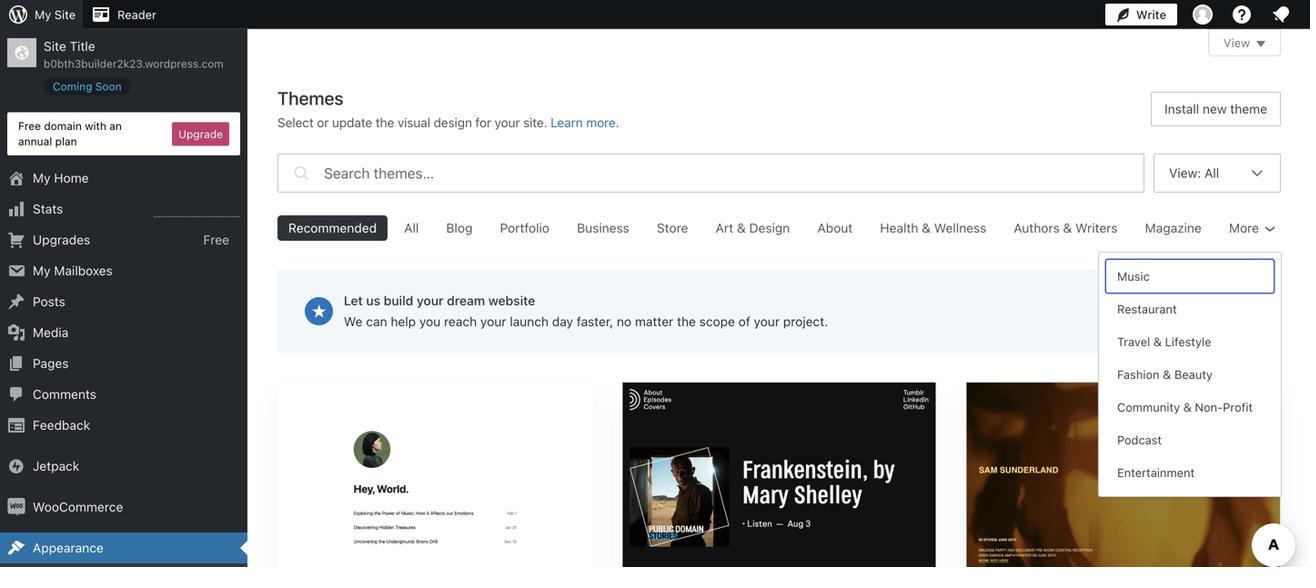 Task type: describe. For each thing, give the bounding box(es) containing it.
appearance link
[[0, 533, 248, 564]]

comments
[[33, 387, 96, 402]]

community & non-profit button
[[1107, 391, 1274, 424]]

let us build your dream website we can help you reach your launch day faster, no matter the scope of your project.
[[344, 294, 829, 329]]

& for design
[[737, 221, 746, 236]]

art & design
[[716, 221, 790, 236]]

fashion
[[1118, 368, 1160, 382]]

us
[[366, 294, 381, 309]]

feedback
[[33, 418, 90, 433]]

hey is a simple personal blog theme. image
[[278, 382, 593, 568]]

img image for jetpack
[[7, 458, 25, 476]]

magazine button
[[1135, 216, 1213, 241]]

business button
[[566, 216, 641, 241]]

with
[[85, 120, 106, 132]]

let's get started link
[[1109, 294, 1231, 329]]

health
[[880, 221, 919, 236]]

help image
[[1231, 4, 1253, 25]]

we
[[344, 314, 363, 329]]

domain
[[44, 120, 82, 132]]

let
[[344, 294, 363, 309]]

wellness
[[935, 221, 987, 236]]

install new theme link
[[1151, 92, 1282, 127]]

music
[[1118, 270, 1150, 284]]

manage your notifications image
[[1271, 4, 1292, 25]]

recommended
[[289, 221, 377, 236]]

site inside the my site link
[[54, 8, 76, 21]]

the inside the themes select or update the visual design for your site. learn more .
[[376, 115, 394, 130]]

podcast button
[[1107, 424, 1274, 457]]

website
[[489, 294, 535, 309]]

entertainment
[[1118, 466, 1195, 480]]

get started
[[1153, 304, 1218, 319]]

entertainment button
[[1107, 457, 1274, 490]]

reach
[[444, 314, 477, 329]]

upgrades
[[33, 233, 90, 248]]

free domain with an annual plan
[[18, 120, 122, 148]]

your up you
[[417, 294, 444, 309]]

help
[[391, 314, 416, 329]]

select
[[278, 115, 314, 130]]

view button
[[1209, 29, 1282, 57]]

view: all
[[1170, 166, 1220, 181]]

your right of
[[754, 314, 780, 329]]

my profile image
[[1193, 5, 1213, 25]]

restaurant button
[[1107, 293, 1274, 326]]

design
[[434, 115, 472, 130]]

travel & lifestyle button
[[1107, 326, 1274, 359]]

posts link
[[0, 287, 248, 318]]

posts
[[33, 295, 65, 310]]

stats
[[33, 202, 63, 217]]

my home link
[[0, 163, 248, 194]]

blog
[[446, 221, 473, 236]]

free for free
[[203, 233, 229, 248]]

all inside button
[[404, 221, 419, 236]]

lifestyle
[[1166, 335, 1212, 349]]

day
[[552, 314, 573, 329]]

my for my mailboxes
[[33, 264, 51, 279]]

profit
[[1223, 401, 1253, 415]]

update
[[332, 115, 372, 130]]

authors
[[1014, 221, 1060, 236]]

scope
[[700, 314, 735, 329]]

for
[[476, 115, 491, 130]]

install new theme
[[1165, 101, 1268, 117]]

.
[[616, 115, 619, 130]]

the inside let us build your dream website we can help you reach your launch day faster, no matter the scope of your project.
[[677, 314, 696, 329]]

art
[[716, 221, 734, 236]]

visual
[[398, 115, 430, 130]]

new
[[1203, 101, 1227, 117]]

my mailboxes
[[33, 264, 113, 279]]

themes
[[278, 87, 344, 109]]

can
[[366, 314, 387, 329]]

magazine
[[1146, 221, 1202, 236]]

dream
[[447, 294, 485, 309]]

& for wellness
[[922, 221, 931, 236]]

write link
[[1106, 0, 1178, 29]]

media
[[33, 325, 69, 340]]

group containing music
[[1107, 260, 1274, 490]]

coming
[[53, 80, 92, 93]]

pages link
[[0, 349, 248, 380]]

woocommerce link
[[0, 492, 248, 523]]

design
[[750, 221, 790, 236]]

writers
[[1076, 221, 1118, 236]]

launch
[[510, 314, 549, 329]]

media link
[[0, 318, 248, 349]]



Task type: vqa. For each thing, say whether or not it's contained in the screenshot.
the Services button
no



Task type: locate. For each thing, give the bounding box(es) containing it.
1 horizontal spatial all
[[1205, 166, 1220, 181]]

my left home
[[33, 171, 51, 186]]

all left the blog
[[404, 221, 419, 236]]

1 vertical spatial img image
[[7, 499, 25, 517]]

my for my site
[[35, 8, 51, 21]]

img image inside woocommerce 'link'
[[7, 499, 25, 517]]

about button
[[807, 216, 864, 241]]

1 vertical spatial my
[[33, 171, 51, 186]]

free up annual plan
[[18, 120, 41, 132]]

0 vertical spatial the
[[376, 115, 394, 130]]

my up posts
[[33, 264, 51, 279]]

annual plan
[[18, 135, 77, 148]]

theme
[[1231, 101, 1268, 117]]

health & wellness button
[[870, 216, 998, 241]]

my site
[[35, 8, 76, 21]]

0 horizontal spatial all
[[404, 221, 419, 236]]

matter
[[635, 314, 674, 329]]

& left the beauty
[[1163, 368, 1172, 382]]

restaurant
[[1118, 303, 1177, 316]]

open search image
[[290, 149, 313, 197]]

feedback link
[[0, 411, 248, 442]]

stats link
[[0, 194, 248, 225]]

appearance
[[33, 541, 104, 556]]

write
[[1137, 8, 1167, 21]]

my site link
[[0, 0, 83, 29]]

business
[[577, 221, 630, 236]]

sometimes your podcast episode cover arts deserve more attention than regular thumbnails offer. if you think so, then podcasty is the theme design for your podcast site. image
[[623, 383, 936, 568]]

& for lifestyle
[[1154, 335, 1162, 349]]

free down highest hourly views 0 image
[[203, 233, 229, 248]]

install
[[1165, 101, 1200, 117]]

all
[[1205, 166, 1220, 181], [404, 221, 419, 236]]

your inside the themes select or update the visual design for your site. learn more .
[[495, 115, 520, 130]]

my mailboxes link
[[0, 256, 248, 287]]

img image left woocommerce
[[7, 499, 25, 517]]

all inside popup button
[[1205, 166, 1220, 181]]

non-
[[1195, 401, 1223, 415]]

free for free domain with an annual plan
[[18, 120, 41, 132]]

more
[[1230, 221, 1260, 236]]

you
[[420, 314, 441, 329]]

soon
[[95, 80, 122, 93]]

my for my home
[[33, 171, 51, 186]]

of
[[739, 314, 751, 329]]

& for non-
[[1184, 401, 1192, 415]]

your
[[495, 115, 520, 130], [417, 294, 444, 309], [481, 314, 507, 329], [754, 314, 780, 329]]

& inside button
[[737, 221, 746, 236]]

0 horizontal spatial free
[[18, 120, 41, 132]]

community
[[1118, 401, 1181, 415]]

& right travel
[[1154, 335, 1162, 349]]

0 vertical spatial free
[[18, 120, 41, 132]]

b0bth3builder2k23.wordpress.com
[[44, 58, 224, 70]]

or
[[317, 115, 329, 130]]

site
[[54, 8, 76, 21], [44, 39, 66, 54]]

store
[[657, 221, 689, 236]]

your down the 'website'
[[481, 314, 507, 329]]

closed image
[[1257, 41, 1266, 47]]

1 img image from the top
[[7, 458, 25, 476]]

highest hourly views 0 image
[[154, 206, 240, 218]]

jetpack
[[33, 459, 79, 474]]

all right view:
[[1205, 166, 1220, 181]]

view:
[[1170, 166, 1202, 181]]

site inside site title b0bth3builder2k23.wordpress.com
[[44, 39, 66, 54]]

comments link
[[0, 380, 248, 411]]

community & non-profit
[[1118, 401, 1253, 415]]

the left scope
[[677, 314, 696, 329]]

travel & lifestyle
[[1118, 335, 1212, 349]]

podcast
[[1118, 434, 1162, 447]]

2 img image from the top
[[7, 499, 25, 517]]

authors & writers
[[1014, 221, 1118, 236]]

site title b0bth3builder2k23.wordpress.com
[[44, 39, 224, 70]]

learn more
[[551, 115, 616, 130]]

my home
[[33, 171, 89, 186]]

pages
[[33, 356, 69, 371]]

site up title
[[54, 8, 76, 21]]

store button
[[646, 216, 699, 241]]

faster,
[[577, 314, 614, 329]]

beauty
[[1175, 368, 1213, 382]]

& right art
[[737, 221, 746, 236]]

recommended button
[[278, 216, 388, 241]]

1 vertical spatial site
[[44, 39, 66, 54]]

0 vertical spatial all
[[1205, 166, 1220, 181]]

my left reader link
[[35, 8, 51, 21]]

sunderland is a simple theme that supports full-site editing. it comes with a set of minimal templates and design settings that can be manipulated through global styles. use it to build something beautiful. image
[[967, 383, 1281, 568]]

1 horizontal spatial the
[[677, 314, 696, 329]]

title
[[70, 39, 95, 54]]

& left "non-"
[[1184, 401, 1192, 415]]

mailboxes
[[54, 264, 113, 279]]

1 vertical spatial the
[[677, 314, 696, 329]]

reader link
[[83, 0, 164, 29]]

1 vertical spatial all
[[404, 221, 419, 236]]

the left the visual
[[376, 115, 394, 130]]

learn more link
[[551, 115, 616, 130]]

music button
[[1107, 260, 1274, 293]]

free inside free domain with an annual plan
[[18, 120, 41, 132]]

an
[[109, 120, 122, 132]]

region
[[0, 564, 248, 568]]

img image
[[7, 458, 25, 476], [7, 499, 25, 517]]

themes select or update the visual design for your site. learn more .
[[278, 87, 619, 130]]

group
[[1107, 260, 1274, 490]]

woocommerce
[[33, 500, 123, 515]]

& for writers
[[1064, 221, 1072, 236]]

1 horizontal spatial free
[[203, 233, 229, 248]]

portfolio
[[500, 221, 550, 236]]

no
[[617, 314, 632, 329]]

upgrade
[[178, 128, 223, 140]]

authors & writers button
[[1003, 216, 1129, 241]]

view: all button
[[1154, 154, 1282, 339]]

2 vertical spatial my
[[33, 264, 51, 279]]

view
[[1224, 36, 1251, 50]]

site.
[[523, 115, 548, 130]]

img image for woocommerce
[[7, 499, 25, 517]]

& right health
[[922, 221, 931, 236]]

0 vertical spatial site
[[54, 8, 76, 21]]

site left title
[[44, 39, 66, 54]]

more button
[[1219, 216, 1282, 241]]

your right for
[[495, 115, 520, 130]]

& for beauty
[[1163, 368, 1172, 382]]

portfolio button
[[489, 216, 561, 241]]

0 vertical spatial my
[[35, 8, 51, 21]]

& inside 'button'
[[1163, 368, 1172, 382]]

0 horizontal spatial the
[[376, 115, 394, 130]]

fashion & beauty
[[1118, 368, 1213, 382]]

img image left jetpack
[[7, 458, 25, 476]]

& left 'writers'
[[1064, 221, 1072, 236]]

Search search field
[[324, 155, 1144, 192]]

0 vertical spatial img image
[[7, 458, 25, 476]]

1 vertical spatial free
[[203, 233, 229, 248]]

upgrade button
[[172, 122, 229, 146]]

fashion & beauty button
[[1107, 359, 1274, 391]]

free
[[18, 120, 41, 132], [203, 233, 229, 248]]

img image inside jetpack "link"
[[7, 458, 25, 476]]

the
[[376, 115, 394, 130], [677, 314, 696, 329]]

None search field
[[278, 149, 1145, 197]]

build
[[384, 294, 414, 309]]

blog button
[[435, 216, 484, 241]]



